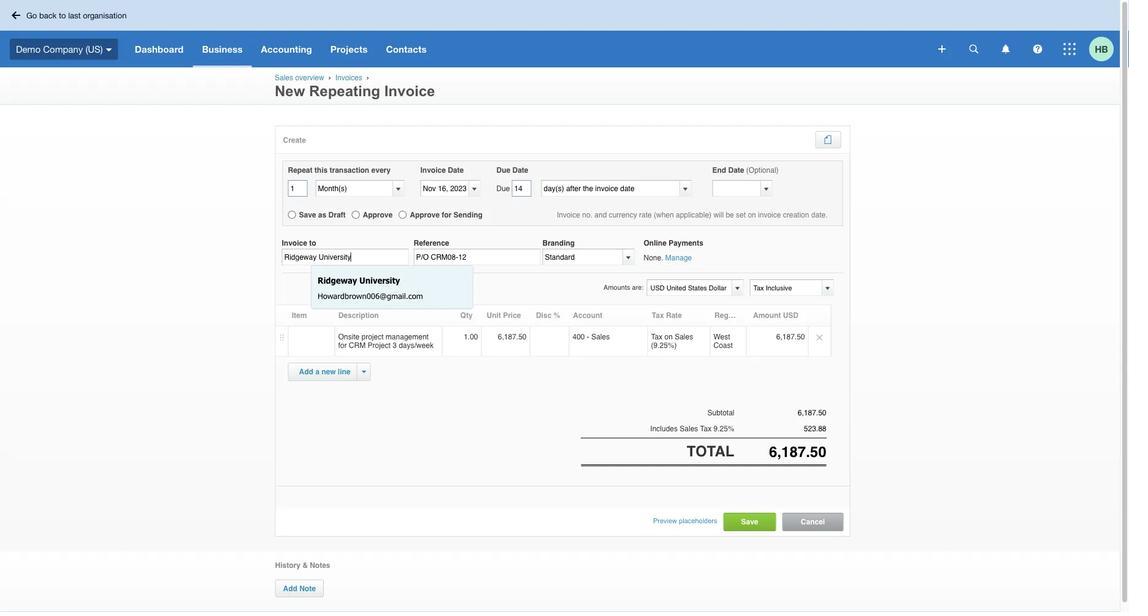 Task type: locate. For each thing, give the bounding box(es) containing it.
0 horizontal spatial 6,187.50
[[498, 333, 527, 342]]

approve right approve for sending "radio" on the top left of page
[[410, 211, 440, 219]]

due for due date
[[497, 166, 511, 175]]

add note
[[283, 585, 316, 594]]

svg image inside go back to last organisation link
[[12, 11, 20, 19]]

hb
[[1095, 44, 1109, 55]]

0 vertical spatial tax
[[652, 312, 664, 320]]

due right invoice                                                                date
[[497, 166, 511, 175]]

sales right includes
[[680, 425, 698, 434]]

1 approve from the left
[[363, 211, 393, 219]]

1 vertical spatial to
[[309, 239, 316, 248]]

invoice for invoice no.                                                            and currency rate (when applicable)                                                          will be set on invoice creation date.
[[557, 211, 580, 219]]

rate
[[639, 211, 652, 219]]

0 vertical spatial due
[[497, 166, 511, 175]]

1 vertical spatial on
[[665, 333, 673, 342]]

history & notes
[[275, 562, 330, 570]]

invoice to
[[282, 239, 316, 248]]

invoice inside sales overview › invoices › new repeating invoice
[[384, 83, 435, 99]]

onsite project management for crm project 3 days/week
[[338, 333, 434, 350]]

tax down tax rate
[[651, 333, 663, 342]]

1 vertical spatial add
[[283, 585, 297, 594]]

1 due from the top
[[497, 166, 511, 175]]

repeating
[[309, 83, 380, 99]]

invoice up 'invoice                                                                date' text field
[[421, 166, 446, 175]]

invoice
[[758, 211, 781, 219]]

navigation
[[126, 31, 930, 67]]

invoice left "no."
[[557, 211, 580, 219]]

date right end
[[729, 166, 745, 175]]

date
[[448, 166, 464, 175], [513, 166, 529, 175], [729, 166, 745, 175]]

sales up new
[[275, 74, 293, 82]]

0 horizontal spatial svg image
[[12, 11, 20, 19]]

for left crm
[[338, 342, 347, 350]]

west
[[714, 333, 730, 342]]

0 horizontal spatial add
[[283, 585, 297, 594]]

1 horizontal spatial to
[[309, 239, 316, 248]]

no.
[[582, 211, 593, 219]]

1 horizontal spatial 6,187.50
[[777, 333, 805, 342]]

(9.25%)
[[651, 342, 677, 350]]

add left note
[[283, 585, 297, 594]]

on right set
[[748, 211, 756, 219]]

1 vertical spatial due
[[497, 184, 510, 193]]

tax left 9.25%
[[700, 425, 712, 434]]

history
[[275, 562, 301, 570]]

usd
[[783, 312, 799, 320]]

sales down rate
[[675, 333, 693, 342]]

› left invoices
[[329, 74, 331, 82]]

set
[[736, 211, 746, 219]]

sales overview › invoices › new repeating invoice
[[275, 74, 435, 99]]

2 due from the top
[[497, 184, 510, 193]]

› right the invoices link
[[367, 74, 369, 82]]

invoice for invoice                                                                date
[[421, 166, 446, 175]]

due
[[497, 166, 511, 175], [497, 184, 510, 193]]

0 horizontal spatial date
[[448, 166, 464, 175]]

for left sending
[[442, 211, 452, 219]]

approve right approve radio
[[363, 211, 393, 219]]

creation
[[783, 211, 810, 219]]

a
[[315, 368, 320, 377]]

0 horizontal spatial approve
[[363, 211, 393, 219]]

svg image inside demo company (us) popup button
[[106, 48, 112, 51]]

1 date from the left
[[448, 166, 464, 175]]

invoice down contacts
[[384, 83, 435, 99]]

0 horizontal spatial ›
[[329, 74, 331, 82]]

0 vertical spatial add
[[299, 368, 313, 377]]

banner
[[0, 0, 1120, 67]]

date for invoice
[[448, 166, 464, 175]]

amount usd
[[753, 312, 799, 320]]

new
[[275, 83, 305, 99]]

dashboard link
[[126, 31, 193, 67]]

coast
[[714, 342, 733, 350]]

3 date from the left
[[729, 166, 745, 175]]

company
[[43, 44, 83, 54]]

save for save as draft
[[299, 211, 316, 219]]

approve for approve
[[363, 211, 393, 219]]

0 vertical spatial on
[[748, 211, 756, 219]]

for
[[442, 211, 452, 219], [338, 342, 347, 350]]

400
[[573, 333, 585, 342]]

sales overview link
[[275, 74, 324, 82]]

reference
[[414, 239, 449, 248]]

transaction
[[330, 166, 369, 175]]

this
[[315, 166, 328, 175]]

invoice no.                                                            and currency rate (when applicable)                                                          will be set on invoice creation date.
[[557, 211, 828, 219]]

2 date from the left
[[513, 166, 529, 175]]

0 vertical spatial save
[[299, 211, 316, 219]]

crm
[[349, 342, 366, 350]]

note
[[300, 585, 316, 594]]

for inside onsite project management for crm project 3 days/week
[[338, 342, 347, 350]]

1 horizontal spatial date
[[513, 166, 529, 175]]

repeat
[[288, 166, 313, 175]]

save left as
[[299, 211, 316, 219]]

on inside tax on sales (9.25%)
[[665, 333, 673, 342]]

be
[[726, 211, 734, 219]]

1 vertical spatial svg image
[[939, 45, 946, 53]]

on
[[748, 211, 756, 219], [665, 333, 673, 342]]

payments
[[669, 239, 704, 248]]

price
[[503, 312, 521, 320]]

save right placeholders
[[741, 518, 759, 527]]

sales
[[275, 74, 293, 82], [592, 333, 610, 342], [675, 333, 693, 342], [680, 425, 698, 434]]

amounts are:
[[604, 284, 644, 291]]

contacts button
[[377, 31, 436, 67]]

1 horizontal spatial add
[[299, 368, 313, 377]]

go
[[26, 10, 37, 20]]

to left last
[[59, 10, 66, 20]]

Save as Draft radio
[[288, 211, 296, 219]]

date up 'invoice                                                                date' text field
[[448, 166, 464, 175]]

1 horizontal spatial save
[[741, 518, 759, 527]]

approve for approve for sending
[[410, 211, 440, 219]]

Approve radio
[[352, 211, 360, 219]]

1 horizontal spatial approve
[[410, 211, 440, 219]]

2 approve from the left
[[410, 211, 440, 219]]

6,187.50 down usd
[[777, 333, 805, 342]]

0 horizontal spatial on
[[665, 333, 673, 342]]

on down tax rate
[[665, 333, 673, 342]]

None text field
[[542, 181, 680, 196], [713, 181, 761, 196], [282, 249, 409, 266], [751, 280, 833, 296], [735, 409, 827, 418], [542, 181, 680, 196], [713, 181, 761, 196], [282, 249, 409, 266], [751, 280, 833, 296], [735, 409, 827, 418]]

0 horizontal spatial to
[[59, 10, 66, 20]]

due left due date text box
[[497, 184, 510, 193]]

2 6,187.50 from the left
[[777, 333, 805, 342]]

approve
[[363, 211, 393, 219], [410, 211, 440, 219]]

invoice down save as draft option
[[282, 239, 307, 248]]

go back to last organisation
[[26, 10, 127, 20]]

0 horizontal spatial save
[[299, 211, 316, 219]]

organisation
[[83, 10, 127, 20]]

tax left rate
[[652, 312, 664, 320]]

1 vertical spatial save
[[741, 518, 759, 527]]

banner containing dashboard
[[0, 0, 1120, 67]]

description
[[338, 312, 379, 320]]

save inside button
[[741, 518, 759, 527]]

save
[[299, 211, 316, 219], [741, 518, 759, 527]]

date up due date text box
[[513, 166, 529, 175]]

1 horizontal spatial for
[[442, 211, 452, 219]]

-
[[587, 333, 590, 342]]

navigation containing dashboard
[[126, 31, 930, 67]]

Due Date text field
[[512, 180, 532, 197]]

1 horizontal spatial ›
[[367, 74, 369, 82]]

0 vertical spatial svg image
[[12, 11, 20, 19]]

1.00
[[464, 333, 478, 342]]

add
[[299, 368, 313, 377], [283, 585, 297, 594]]

business
[[202, 44, 243, 55]]

tax inside tax on sales (9.25%)
[[651, 333, 663, 342]]

total
[[687, 443, 735, 460]]

preview
[[653, 518, 677, 525]]

sales inside sales overview › invoices › new repeating invoice
[[275, 74, 293, 82]]

project
[[368, 342, 391, 350]]

business button
[[193, 31, 252, 67]]

preview placeholders link
[[653, 513, 718, 530]]

save for save
[[741, 518, 759, 527]]

svg image
[[12, 11, 20, 19], [939, 45, 946, 53]]

1 vertical spatial for
[[338, 342, 347, 350]]

none. manage
[[644, 254, 692, 263]]

add left a
[[299, 368, 313, 377]]

to down save as draft in the top left of the page
[[309, 239, 316, 248]]

svg image
[[1064, 43, 1076, 55], [970, 44, 979, 54], [1002, 44, 1010, 54], [1033, 44, 1043, 54], [106, 48, 112, 51]]

draft
[[329, 211, 346, 219]]

1 vertical spatial tax
[[651, 333, 663, 342]]

6,187.50 down price
[[498, 333, 527, 342]]

tax for tax rate
[[652, 312, 664, 320]]

ridgeway university howardbrown006@gmail.com
[[318, 276, 423, 301]]

1 › from the left
[[329, 74, 331, 82]]

0 horizontal spatial for
[[338, 342, 347, 350]]

2 horizontal spatial date
[[729, 166, 745, 175]]

None text field
[[288, 180, 308, 197], [316, 181, 393, 196], [543, 250, 623, 265], [648, 280, 730, 296], [735, 425, 827, 434], [735, 444, 827, 461], [288, 180, 308, 197], [316, 181, 393, 196], [543, 250, 623, 265], [648, 280, 730, 296], [735, 425, 827, 434], [735, 444, 827, 461]]

every
[[372, 166, 391, 175]]



Task type: describe. For each thing, give the bounding box(es) containing it.
invoices link
[[335, 74, 362, 82]]

due date
[[497, 166, 529, 175]]

0 vertical spatial for
[[442, 211, 452, 219]]

1 6,187.50 from the left
[[498, 333, 527, 342]]

create
[[283, 136, 306, 144]]

days/week
[[399, 342, 434, 350]]

accounting button
[[252, 31, 321, 67]]

9.25%
[[714, 425, 735, 434]]

subtotal
[[708, 409, 735, 418]]

end
[[713, 166, 727, 175]]

applicable)
[[676, 211, 712, 219]]

will
[[714, 211, 724, 219]]

branding
[[543, 239, 575, 248]]

0 vertical spatial to
[[59, 10, 66, 20]]

rate
[[666, 312, 682, 320]]

add a new line link
[[292, 364, 358, 381]]

and
[[595, 211, 607, 219]]

region
[[715, 312, 740, 320]]

sales right -
[[592, 333, 610, 342]]

last
[[68, 10, 81, 20]]

approve for sending
[[410, 211, 483, 219]]

as
[[318, 211, 327, 219]]

invoice                                                                date
[[421, 166, 464, 175]]

onsite
[[338, 333, 360, 342]]

placeholders
[[679, 518, 718, 525]]

Approve for Sending radio
[[399, 211, 407, 219]]

repeat this transaction every
[[288, 166, 391, 175]]

unit price
[[487, 312, 521, 320]]

add for add a new line
[[299, 368, 313, 377]]

includes
[[651, 425, 678, 434]]

online
[[644, 239, 667, 248]]

qty
[[461, 312, 473, 320]]

ridgeway
[[318, 276, 357, 286]]

invoice for invoice to
[[282, 239, 307, 248]]

date for end
[[729, 166, 745, 175]]

(us)
[[86, 44, 103, 54]]

dashboard
[[135, 44, 184, 55]]

amount
[[753, 312, 781, 320]]

none.
[[644, 254, 664, 263]]

2 › from the left
[[367, 74, 369, 82]]

add a new line
[[299, 368, 351, 377]]

tax for tax on sales (9.25%)
[[651, 333, 663, 342]]

demo company (us) button
[[0, 31, 126, 67]]

cancel
[[801, 518, 825, 527]]

amounts
[[604, 284, 630, 291]]

400 - sales
[[573, 333, 610, 342]]

projects button
[[321, 31, 377, 67]]

date for due
[[513, 166, 529, 175]]

west coast
[[714, 333, 733, 350]]

&
[[303, 562, 308, 570]]

manage
[[666, 254, 692, 263]]

account
[[573, 312, 603, 320]]

more add line options... image
[[362, 371, 366, 374]]

2 vertical spatial tax
[[700, 425, 712, 434]]

item
[[292, 312, 307, 320]]

Invoice                                                                Date text field
[[421, 181, 469, 196]]

currency
[[609, 211, 637, 219]]

1 horizontal spatial svg image
[[939, 45, 946, 53]]

disc
[[536, 312, 552, 320]]

unit
[[487, 312, 501, 320]]

projects
[[331, 44, 368, 55]]

invoices
[[335, 74, 362, 82]]

save as draft
[[299, 211, 346, 219]]

management
[[386, 333, 429, 342]]

back
[[39, 10, 57, 20]]

tax rate
[[652, 312, 682, 320]]

demo company (us)
[[16, 44, 103, 54]]

(when
[[654, 211, 674, 219]]

(optional)
[[747, 166, 779, 175]]

sales inside tax on sales (9.25%)
[[675, 333, 693, 342]]

includes sales tax 9.25%
[[651, 425, 735, 434]]

notes
[[310, 562, 330, 570]]

online payments
[[644, 239, 704, 248]]

tax on sales (9.25%)
[[651, 333, 693, 350]]

are:
[[632, 284, 644, 291]]

accounting
[[261, 44, 312, 55]]

university
[[360, 276, 400, 286]]

preview placeholders
[[653, 518, 718, 525]]

Reference text field
[[414, 249, 541, 266]]

cancel link
[[783, 514, 843, 531]]

1 horizontal spatial on
[[748, 211, 756, 219]]

due for due
[[497, 184, 510, 193]]

delete line item image
[[809, 327, 831, 349]]

3
[[393, 342, 397, 350]]

%
[[554, 312, 560, 320]]

manage link
[[666, 254, 692, 263]]

add for add note
[[283, 585, 297, 594]]

end date (optional)
[[713, 166, 779, 175]]

demo
[[16, 44, 41, 54]]



Task type: vqa. For each thing, say whether or not it's contained in the screenshot.
"Company" at the left
yes



